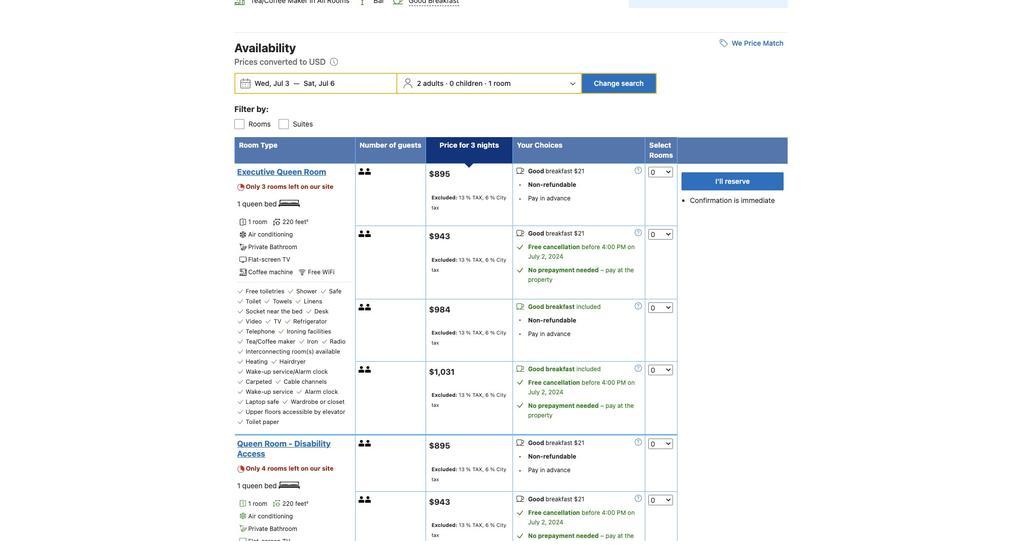 Task type: locate. For each thing, give the bounding box(es) containing it.
6 city from the top
[[497, 523, 506, 529]]

3 july from the top
[[528, 519, 540, 527]]

– inside – pay at the
[[601, 533, 604, 540]]

1 inside dropdown button
[[489, 79, 492, 88]]

0 vertical spatial $895
[[429, 170, 450, 179]]

tv up the 'machine'
[[282, 256, 290, 264]]

price right we
[[744, 39, 761, 48]]

pm for 5th occupancy image from the top's more details on meals and payment options image
[[617, 510, 626, 517]]

our down disability
[[310, 465, 321, 473]]

safe
[[267, 399, 279, 406]]

search
[[622, 79, 644, 88]]

only left 4
[[246, 465, 260, 473]]

conditioning up screen
[[258, 231, 293, 239]]

6 tax from the top
[[432, 533, 439, 539]]

good breakfast $21
[[528, 168, 585, 175], [528, 230, 585, 238], [528, 440, 585, 447], [528, 496, 585, 504]]

bathroom
[[270, 244, 297, 251], [270, 526, 297, 533]]

coffee machine
[[248, 269, 293, 276]]

6 good from the top
[[528, 496, 544, 504]]

queen down executive
[[242, 200, 263, 209]]

no for more details on meals and payment options image for 3rd occupancy image from the bottom
[[528, 402, 537, 410]]

air conditioning down 4
[[248, 513, 293, 521]]

2 vertical spatial before
[[582, 510, 600, 517]]

toilet down upper
[[246, 419, 261, 426]]

linens
[[304, 298, 322, 305]]

up up laptop safe
[[264, 388, 271, 396]]

4 good from the top
[[528, 366, 544, 373]]

at
[[618, 267, 623, 274], [618, 402, 623, 410], [618, 533, 623, 540]]

1 vertical spatial $943
[[429, 498, 450, 507]]

1 vertical spatial rooms
[[650, 151, 673, 160]]

bed down 4
[[264, 482, 277, 491]]

2 vertical spatial advance
[[547, 467, 571, 475]]

0 vertical spatial air
[[248, 231, 256, 239]]

0 vertical spatial wake-
[[246, 368, 264, 376]]

0 vertical spatial bathroom
[[270, 244, 297, 251]]

room left -
[[264, 440, 287, 449]]

2 city from the top
[[497, 257, 506, 263]]

jul right wed,
[[273, 79, 283, 88]]

0 vertical spatial room
[[494, 79, 511, 88]]

queen for queen room - disability access
[[242, 482, 263, 491]]

room up only 3 rooms left on our site
[[304, 168, 326, 177]]

advance for queen room - disability access
[[547, 467, 571, 475]]

1 vertical spatial non-
[[528, 317, 543, 324]]

3 4:00 from the top
[[602, 510, 615, 517]]

room inside dropdown button
[[494, 79, 511, 88]]

only 3 rooms left on our site
[[246, 183, 334, 191]]

1 vertical spatial room
[[304, 168, 326, 177]]

4:00
[[602, 244, 615, 251], [602, 379, 615, 387], [602, 510, 615, 517]]

0 vertical spatial pm
[[617, 244, 626, 251]]

1 vertical spatial advance
[[547, 330, 571, 338]]

queen up access
[[237, 440, 263, 449]]

our down executive queen room link
[[310, 183, 320, 191]]

only down executive
[[246, 183, 260, 191]]

1 before 4:00 pm on july 2, 2024 from the top
[[528, 244, 635, 261]]

i'll reserve
[[716, 177, 750, 186]]

2 breakfast from the top
[[546, 230, 573, 238]]

0 vertical spatial included
[[577, 303, 601, 311]]

room inside queen room - disability access
[[264, 440, 287, 449]]

220 feet² down the only 4 rooms left on our site
[[283, 500, 309, 508]]

1 vertical spatial only
[[246, 465, 260, 473]]

1 vertical spatial –
[[601, 402, 604, 410]]

0 vertical spatial no prepayment needed
[[528, 267, 599, 274]]

at for more details on meals and payment options image for 3rd occupancy image from the bottom
[[618, 402, 623, 410]]

1 vertical spatial toilet
[[246, 419, 261, 426]]

4 city from the top
[[497, 393, 506, 399]]

room down 4
[[253, 500, 267, 508]]

2 1 queen bed from the top
[[237, 482, 279, 491]]

0 vertical spatial property
[[528, 276, 553, 284]]

1 horizontal spatial ·
[[485, 79, 487, 88]]

5 more details on meals and payment options image from the top
[[635, 495, 642, 503]]

4 13 from the top
[[459, 393, 465, 399]]

2 vertical spatial before 4:00 pm on july 2, 2024
[[528, 510, 635, 527]]

2 in from the top
[[540, 330, 545, 338]]

4:00 for 5th occupancy image from the top's more details on meals and payment options image
[[602, 510, 615, 517]]

group containing rooms
[[226, 111, 788, 130]]

2 horizontal spatial 3
[[471, 141, 476, 150]]

1 vertical spatial clock
[[323, 388, 338, 396]]

0 vertical spatial price
[[744, 39, 761, 48]]

property for $1,031
[[528, 412, 553, 419]]

1 queen bed
[[237, 200, 279, 209], [237, 482, 279, 491]]

up
[[264, 368, 271, 376], [264, 388, 271, 396]]

1 vertical spatial rooms
[[268, 465, 287, 473]]

1 vertical spatial air
[[248, 513, 256, 521]]

good breakfast included
[[528, 303, 601, 311], [528, 366, 601, 373]]

0 vertical spatial at
[[618, 267, 623, 274]]

filter
[[234, 105, 255, 114]]

conditioning down 4
[[258, 513, 293, 521]]

2 prepayment from the top
[[538, 402, 575, 410]]

1 vertical spatial room
[[253, 218, 267, 226]]

2 vertical spatial bed
[[264, 482, 277, 491]]

site for queen room - disability access
[[322, 465, 334, 473]]

0 vertical spatial no
[[528, 267, 537, 274]]

1 vertical spatial 220 feet²
[[283, 500, 309, 508]]

1 horizontal spatial 3
[[285, 79, 290, 88]]

2024
[[549, 253, 564, 261], [549, 389, 564, 396], [549, 519, 564, 527]]

feet² down only 3 rooms left on our site
[[295, 218, 309, 226]]

220 feet² down only 3 rooms left on our site
[[283, 218, 309, 226]]

220 down only 3 rooms left on our site
[[283, 218, 294, 226]]

13 for 1st occupancy image from the top of the page
[[459, 257, 465, 263]]

1 vertical spatial left
[[289, 465, 299, 473]]

air conditioning
[[248, 231, 293, 239], [248, 513, 293, 521]]

2 cancellation from the top
[[543, 379, 580, 387]]

2,
[[542, 253, 547, 261], [542, 389, 547, 396], [542, 519, 547, 527]]

2 vertical spatial pm
[[617, 510, 626, 517]]

0 vertical spatial $943
[[429, 232, 450, 241]]

1 vertical spatial no prepayment needed
[[528, 402, 599, 410]]

3 advance from the top
[[547, 467, 571, 475]]

3 right for
[[471, 141, 476, 150]]

queen up only 3 rooms left on our site
[[277, 168, 302, 177]]

occupancy image
[[359, 231, 365, 238], [359, 304, 365, 311], [359, 367, 365, 373], [359, 441, 365, 447], [359, 497, 365, 504]]

toilet paper
[[246, 419, 279, 426]]

good breakfast $21 for 5th occupancy image from the top's more details on meals and payment options image
[[528, 496, 585, 504]]

no prepayment needed
[[528, 267, 599, 274], [528, 402, 599, 410], [528, 533, 599, 540]]

0 vertical spatial queen
[[277, 168, 302, 177]]

rooms down by:
[[249, 120, 271, 129]]

6 breakfast from the top
[[546, 496, 573, 504]]

1 $943 from the top
[[429, 232, 450, 241]]

0 vertical spatial advance
[[547, 195, 571, 202]]

cancellation for 1st occupancy image from the top of the page
[[543, 244, 580, 251]]

0 vertical spatial air conditioning
[[248, 231, 293, 239]]

$21
[[574, 168, 585, 175], [574, 230, 585, 238], [574, 440, 585, 447], [574, 496, 585, 504]]

non-refundable for queen room - disability access
[[528, 453, 576, 461]]

the
[[625, 267, 634, 274], [281, 308, 290, 316], [625, 402, 634, 410], [625, 533, 634, 540]]

$943 for – pay at the
[[429, 498, 450, 507]]

2 july from the top
[[528, 389, 540, 396]]

1 vertical spatial private bathroom
[[248, 526, 297, 533]]

rooms for queen
[[267, 183, 287, 191]]

good breakfast $21 for more details on meals and payment options icon at the bottom right of page
[[528, 440, 585, 447]]

match
[[763, 39, 784, 48]]

1 room
[[248, 218, 267, 226], [248, 500, 267, 508]]

tax,
[[473, 195, 484, 201], [473, 257, 484, 263], [473, 330, 484, 336], [473, 393, 484, 399], [473, 467, 484, 473], [473, 523, 484, 529]]

220 down the only 4 rooms left on our site
[[283, 500, 294, 508]]

0 vertical spatial –
[[601, 267, 604, 274]]

access
[[237, 450, 265, 459]]

0
[[450, 79, 454, 88]]

0 vertical spatial 2,
[[542, 253, 547, 261]]

air
[[248, 231, 256, 239], [248, 513, 256, 521]]

4:00 for more details on meals and payment options image corresponding to 1st occupancy image from the top of the page
[[602, 244, 615, 251]]

site down disability
[[322, 465, 334, 473]]

1 vertical spatial feet²
[[295, 500, 309, 508]]

no
[[528, 267, 537, 274], [528, 402, 537, 410], [528, 533, 537, 540]]

2 adults · 0 children · 1 room button
[[399, 74, 580, 93]]

—
[[294, 79, 300, 88]]

prepayment
[[538, 267, 575, 274], [538, 402, 575, 410], [538, 533, 575, 540]]

1 rooms from the top
[[267, 183, 287, 191]]

toiletries
[[260, 288, 285, 295]]

excluded: for 4th occupancy image from the bottom
[[432, 330, 458, 336]]

refundable for executive queen room
[[543, 181, 576, 189]]

·
[[446, 79, 448, 88], [485, 79, 487, 88]]

tea/coffee maker
[[246, 338, 295, 346]]

0 vertical spatial refundable
[[543, 181, 576, 189]]

0 vertical spatial good breakfast included
[[528, 303, 601, 311]]

13 % tax, 6 % city tax
[[432, 195, 506, 211], [432, 257, 506, 273], [432, 330, 506, 346], [432, 393, 506, 409], [432, 467, 506, 483], [432, 523, 506, 539]]

2 pm from the top
[[617, 379, 626, 387]]

0 vertical spatial feet²
[[295, 218, 309, 226]]

2 at from the top
[[618, 402, 623, 410]]

select rooms
[[650, 141, 673, 160]]

occupancy image
[[359, 169, 365, 175], [365, 169, 372, 175], [365, 231, 372, 238], [365, 304, 372, 311], [365, 367, 372, 373], [365, 441, 372, 447], [365, 497, 372, 504]]

2 queen from the top
[[242, 482, 263, 491]]

2 good from the top
[[528, 230, 544, 238]]

0 vertical spatial 1 queen bed
[[237, 200, 279, 209]]

1 good breakfast included from the top
[[528, 303, 601, 311]]

0 vertical spatial in
[[540, 195, 545, 202]]

pm
[[617, 244, 626, 251], [617, 379, 626, 387], [617, 510, 626, 517]]

0 horizontal spatial ·
[[446, 79, 448, 88]]

1 vertical spatial in
[[540, 330, 545, 338]]

1 vertical spatial 2,
[[542, 389, 547, 396]]

2 vertical spatial free cancellation
[[528, 510, 580, 517]]

we price match button
[[716, 34, 788, 53]]

in for executive queen room
[[540, 195, 545, 202]]

cancellation for 5th occupancy image from the top
[[543, 510, 580, 517]]

left down executive queen room link
[[289, 183, 299, 191]]

3 good from the top
[[528, 303, 544, 311]]

1 vertical spatial 1 room
[[248, 500, 267, 508]]

feet² down the only 4 rooms left on our site
[[295, 500, 309, 508]]

4 $21 from the top
[[574, 496, 585, 504]]

1 room down 4
[[248, 500, 267, 508]]

3 at from the top
[[618, 533, 623, 540]]

3 down executive
[[262, 183, 266, 191]]

1 horizontal spatial queen
[[277, 168, 302, 177]]

4 breakfast from the top
[[546, 366, 575, 373]]

3 excluded: from the top
[[432, 330, 458, 336]]

no for more details on meals and payment options image corresponding to 1st occupancy image from the top of the page
[[528, 267, 537, 274]]

1 room up "flat-"
[[248, 218, 267, 226]]

· left 0
[[446, 79, 448, 88]]

0 vertical spatial only
[[246, 183, 260, 191]]

3
[[285, 79, 290, 88], [471, 141, 476, 150], [262, 183, 266, 191]]

flat-
[[248, 256, 262, 264]]

0 vertical spatial 220 feet²
[[283, 218, 309, 226]]

0 vertical spatial before
[[582, 244, 600, 251]]

3 breakfast from the top
[[546, 303, 575, 311]]

1 vertical spatial cancellation
[[543, 379, 580, 387]]

1 vertical spatial prepayment
[[538, 402, 575, 410]]

1 vertical spatial our
[[310, 465, 321, 473]]

in for queen room - disability access
[[540, 467, 545, 475]]

city for 5th occupancy image from the top's more details on meals and payment options image
[[497, 523, 506, 529]]

0 horizontal spatial queen
[[237, 440, 263, 449]]

2 vertical spatial 3
[[262, 183, 266, 191]]

our
[[310, 183, 320, 191], [310, 465, 321, 473]]

rooms right 4
[[268, 465, 287, 473]]

0 vertical spatial left
[[289, 183, 299, 191]]

2 good breakfast $21 from the top
[[528, 230, 585, 238]]

1 good breakfast $21 from the top
[[528, 168, 585, 175]]

room left "type"
[[239, 141, 259, 150]]

price inside we price match dropdown button
[[744, 39, 761, 48]]

0 horizontal spatial jul
[[273, 79, 283, 88]]

0 vertical spatial july
[[528, 253, 540, 261]]

refundable
[[543, 181, 576, 189], [543, 317, 576, 324], [543, 453, 576, 461]]

3 pay from the top
[[528, 467, 539, 475]]

1 our from the top
[[310, 183, 320, 191]]

jul
[[273, 79, 283, 88], [319, 79, 329, 88]]

2 more details on meals and payment options image from the top
[[635, 230, 642, 237]]

desk
[[314, 308, 329, 316]]

site down executive queen room link
[[322, 183, 334, 191]]

6 13 from the top
[[459, 523, 465, 529]]

at inside – pay at the
[[618, 533, 623, 540]]

2 vertical spatial no
[[528, 533, 537, 540]]

coffee
[[248, 269, 267, 276]]

good
[[528, 168, 544, 175], [528, 230, 544, 238], [528, 303, 544, 311], [528, 366, 544, 373], [528, 440, 544, 447], [528, 496, 544, 504]]

group
[[226, 111, 788, 130]]

3 left —
[[285, 79, 290, 88]]

· right children
[[485, 79, 487, 88]]

4 excluded: from the top
[[432, 393, 458, 399]]

0 vertical spatial free cancellation
[[528, 244, 580, 251]]

1 non-refundable from the top
[[528, 181, 576, 189]]

6 excluded: from the top
[[432, 523, 458, 529]]

2 vertical spatial 2024
[[549, 519, 564, 527]]

tv down socket near the bed
[[274, 318, 282, 326]]

1 only from the top
[[246, 183, 260, 191]]

needed
[[576, 267, 599, 274], [576, 402, 599, 410], [576, 533, 599, 540]]

bed
[[264, 200, 277, 209], [292, 308, 303, 316], [264, 482, 277, 491]]

only
[[246, 183, 260, 191], [246, 465, 260, 473]]

0 horizontal spatial rooms
[[249, 120, 271, 129]]

1 vertical spatial wake-
[[246, 388, 264, 396]]

your
[[517, 141, 533, 150]]

– pay at the property for $1,031
[[528, 402, 634, 419]]

3 pay in advance from the top
[[528, 467, 571, 475]]

advance for executive queen room
[[547, 195, 571, 202]]

room up "flat-"
[[253, 218, 267, 226]]

clock
[[313, 368, 328, 376], [323, 388, 338, 396]]

more details on meals and payment options image
[[635, 439, 642, 446]]

2 • from the top
[[519, 195, 522, 203]]

accessible
[[283, 409, 313, 416]]

–
[[601, 267, 604, 274], [601, 402, 604, 410], [601, 533, 604, 540]]

2 no from the top
[[528, 402, 537, 410]]

1 220 from the top
[[283, 218, 294, 226]]

1 vertical spatial pay
[[528, 330, 539, 338]]

2 vertical spatial pay
[[528, 467, 539, 475]]

1 before from the top
[[582, 244, 600, 251]]

13 for 5th occupancy image from the top
[[459, 523, 465, 529]]

only for executive queen room
[[246, 183, 260, 191]]

left down queen room - disability access link
[[289, 465, 299, 473]]

1 vertical spatial pm
[[617, 379, 626, 387]]

ironing facilities
[[287, 328, 331, 336]]

rooms for room
[[268, 465, 287, 473]]

city
[[497, 195, 506, 201], [497, 257, 506, 263], [497, 330, 506, 336], [497, 393, 506, 399], [497, 467, 506, 473], [497, 523, 506, 529]]

0 vertical spatial clock
[[313, 368, 328, 376]]

2 vertical spatial refundable
[[543, 453, 576, 461]]

2 tax from the top
[[432, 267, 439, 273]]

refrigerator
[[293, 318, 327, 326]]

free
[[528, 244, 542, 251], [308, 269, 321, 276], [246, 288, 258, 295], [528, 379, 542, 387], [528, 510, 542, 517]]

2 advance from the top
[[547, 330, 571, 338]]

0 vertical spatial conditioning
[[258, 231, 293, 239]]

queen inside queen room - disability access
[[237, 440, 263, 449]]

1 vertical spatial before 4:00 pm on july 2, 2024
[[528, 379, 635, 396]]

0 vertical spatial pay
[[528, 195, 539, 202]]

2 $895 from the top
[[429, 442, 450, 451]]

1 vertical spatial property
[[528, 412, 553, 419]]

pay
[[528, 195, 539, 202], [528, 330, 539, 338], [528, 467, 539, 475]]

before 4:00 pm on july 2, 2024 for 5th occupancy image from the top's more details on meals and payment options image
[[528, 510, 635, 527]]

1 queen bed down 4
[[237, 482, 279, 491]]

jul right sat,
[[319, 79, 329, 88]]

wake- down the heating
[[246, 368, 264, 376]]

0 vertical spatial 4:00
[[602, 244, 615, 251]]

air conditioning up screen
[[248, 231, 293, 239]]

1 queen bed down executive
[[237, 200, 279, 209]]

only 4 rooms left on our site
[[246, 465, 334, 473]]

1 vertical spatial 220
[[283, 500, 294, 508]]

near
[[267, 308, 279, 316]]

price left for
[[440, 141, 458, 150]]

0 vertical spatial rooms
[[267, 183, 287, 191]]

bed for queen
[[264, 200, 277, 209]]

0 vertical spatial up
[[264, 368, 271, 376]]

0 vertical spatial room
[[239, 141, 259, 150]]

$895 for queen room - disability access
[[429, 442, 450, 451]]

1 vertical spatial private
[[248, 526, 268, 533]]

rooms
[[249, 120, 271, 129], [650, 151, 673, 160]]

1 horizontal spatial tv
[[282, 256, 290, 264]]

1 cancellation from the top
[[543, 244, 580, 251]]

3 pm from the top
[[617, 510, 626, 517]]

queen down 4
[[242, 482, 263, 491]]

1 july from the top
[[528, 253, 540, 261]]

pm for more details on meals and payment options image corresponding to 1st occupancy image from the top of the page
[[617, 244, 626, 251]]

tax for 1st occupancy image from the top of the page
[[432, 267, 439, 273]]

1 vertical spatial bathroom
[[270, 526, 297, 533]]

pay inside – pay at the
[[606, 533, 616, 540]]

free for 3rd occupancy image from the bottom
[[528, 379, 542, 387]]

bed up refrigerator
[[292, 308, 303, 316]]

usd
[[309, 58, 326, 67]]

more details on meals and payment options image
[[635, 167, 642, 174], [635, 230, 642, 237], [635, 303, 642, 310], [635, 365, 642, 372], [635, 495, 642, 503]]

tax for 5th occupancy image from the top
[[432, 533, 439, 539]]

2 needed from the top
[[576, 402, 599, 410]]

13
[[459, 195, 465, 201], [459, 257, 465, 263], [459, 330, 465, 336], [459, 393, 465, 399], [459, 467, 465, 473], [459, 523, 465, 529]]

0 vertical spatial private bathroom
[[248, 244, 297, 251]]

3 prepayment from the top
[[538, 533, 575, 540]]

pm for more details on meals and payment options image for 3rd occupancy image from the bottom
[[617, 379, 626, 387]]

1 property from the top
[[528, 276, 553, 284]]

rooms down executive queen room
[[267, 183, 287, 191]]

room right children
[[494, 79, 511, 88]]

5 good from the top
[[528, 440, 544, 447]]

2 vertical spatial pay
[[606, 533, 616, 540]]

good for 1st occupancy image from the top of the page
[[528, 230, 544, 238]]

3 free cancellation from the top
[[528, 510, 580, 517]]

toilet up socket
[[246, 298, 261, 305]]

city for more details on meals and payment options image for 3rd occupancy image from the bottom
[[497, 393, 506, 399]]

cancellation
[[543, 244, 580, 251], [543, 379, 580, 387], [543, 510, 580, 517]]

nights
[[477, 141, 499, 150]]

wake- up laptop
[[246, 388, 264, 396]]

1 good from the top
[[528, 168, 544, 175]]

3 non-refundable from the top
[[528, 453, 576, 461]]

excluded: for 1st occupancy image from the top of the page
[[432, 257, 458, 263]]

up up carpeted
[[264, 368, 271, 376]]

tv
[[282, 256, 290, 264], [274, 318, 282, 326]]

in
[[540, 195, 545, 202], [540, 330, 545, 338], [540, 467, 545, 475]]

0 vertical spatial site
[[322, 183, 334, 191]]

2 vertical spatial non-
[[528, 453, 543, 461]]

3 tax from the top
[[432, 340, 439, 346]]

1 vertical spatial free cancellation
[[528, 379, 580, 387]]

bed down only 3 rooms left on our site
[[264, 200, 277, 209]]

0 vertical spatial non-
[[528, 181, 543, 189]]

1 pm from the top
[[617, 244, 626, 251]]

clock up closet
[[323, 388, 338, 396]]

1
[[489, 79, 492, 88], [237, 200, 240, 209], [248, 218, 251, 226], [237, 482, 240, 491], [248, 500, 251, 508]]

1 horizontal spatial jul
[[319, 79, 329, 88]]

breakfast for 3rd occupancy image from the bottom
[[546, 366, 575, 373]]

suites
[[293, 120, 313, 129]]

by
[[314, 409, 321, 416]]

clock up the channels
[[313, 368, 328, 376]]

wed,
[[255, 79, 272, 88]]

rooms down select
[[650, 151, 673, 160]]

closet
[[328, 399, 345, 406]]

220
[[283, 218, 294, 226], [283, 500, 294, 508]]

3 for jul
[[285, 79, 290, 88]]

2 $21 from the top
[[574, 230, 585, 238]]

breakfast for 1st occupancy image from the top of the page
[[546, 230, 573, 238]]

1 occupancy image from the top
[[359, 231, 365, 238]]

3 city from the top
[[497, 330, 506, 336]]

1 pay in advance from the top
[[528, 195, 571, 202]]

3 2, from the top
[[542, 519, 547, 527]]

before 4:00 pm on july 2, 2024 for more details on meals and payment options image corresponding to 1st occupancy image from the top of the page
[[528, 244, 635, 261]]

1 vertical spatial 3
[[471, 141, 476, 150]]

2 site from the top
[[322, 465, 334, 473]]

socket
[[246, 308, 265, 316]]

0 vertical spatial cancellation
[[543, 244, 580, 251]]

2 vertical spatial needed
[[576, 533, 599, 540]]

on for more details on meals and payment options image for 3rd occupancy image from the bottom
[[628, 379, 635, 387]]

interconnecting room(s) available
[[246, 348, 340, 356]]

more details on meals and payment options image for 3rd occupancy image from the bottom
[[635, 365, 642, 372]]

the inside – pay at the
[[625, 533, 634, 540]]

no for 5th occupancy image from the top's more details on meals and payment options image
[[528, 533, 537, 540]]



Task type: describe. For each thing, give the bounding box(es) containing it.
1 needed from the top
[[576, 267, 599, 274]]

1 – from the top
[[601, 267, 604, 274]]

pay for queen room - disability access
[[528, 467, 539, 475]]

non-refundable for executive queen room
[[528, 181, 576, 189]]

left for room
[[289, 183, 299, 191]]

availability
[[234, 41, 296, 55]]

good for 4th occupancy image from the bottom
[[528, 303, 544, 311]]

left for -
[[289, 465, 299, 473]]

$984
[[429, 305, 451, 314]]

refundable for queen room - disability access
[[543, 453, 576, 461]]

1 2024 from the top
[[549, 253, 564, 261]]

good breakfast included for $1,031
[[528, 366, 601, 373]]

our for queen room - disability access
[[310, 465, 321, 473]]

3 2024 from the top
[[549, 519, 564, 527]]

3 occupancy image from the top
[[359, 367, 365, 373]]

– pay at the property for $943
[[528, 267, 634, 284]]

1 $21 from the top
[[574, 168, 585, 175]]

2 feet² from the top
[[295, 500, 309, 508]]

2 220 from the top
[[283, 500, 294, 508]]

wardrobe or closet
[[291, 399, 345, 406]]

non- for queen room - disability access
[[528, 453, 543, 461]]

3 • from the top
[[519, 317, 522, 324]]

change search
[[594, 79, 644, 88]]

2 2024 from the top
[[549, 389, 564, 396]]

1 feet² from the top
[[295, 218, 309, 226]]

3 no prepayment needed from the top
[[528, 533, 599, 540]]

breakfast for 5th occupancy image from the top
[[546, 496, 573, 504]]

included for $984
[[577, 303, 601, 311]]

1 jul from the left
[[273, 79, 283, 88]]

sat, jul 6 button
[[300, 75, 339, 93]]

5 city from the top
[[497, 467, 506, 473]]

alarm
[[305, 388, 321, 396]]

confirmation
[[690, 196, 732, 205]]

change
[[594, 79, 620, 88]]

1 · from the left
[[446, 79, 448, 88]]

0 horizontal spatial tv
[[274, 318, 282, 326]]

paper
[[263, 419, 279, 426]]

2 private from the top
[[248, 526, 268, 533]]

queen room - disability access
[[237, 440, 331, 459]]

pay for executive queen room
[[528, 195, 539, 202]]

of
[[389, 141, 396, 150]]

2 · from the left
[[485, 79, 487, 88]]

1 city from the top
[[497, 195, 506, 201]]

2 2, from the top
[[542, 389, 547, 396]]

1 tax from the top
[[432, 205, 439, 211]]

radio
[[330, 338, 346, 346]]

5 breakfast from the top
[[546, 440, 573, 447]]

5 occupancy image from the top
[[359, 497, 365, 504]]

1 pay from the top
[[606, 267, 616, 274]]

2 adults · 0 children · 1 room
[[417, 79, 511, 88]]

is
[[734, 196, 739, 205]]

5 13 % tax, 6 % city tax from the top
[[432, 467, 506, 483]]

1 1 room from the top
[[248, 218, 267, 226]]

cable
[[284, 378, 300, 386]]

socket near the bed
[[246, 308, 303, 316]]

upper floors accessible by elevator
[[246, 409, 345, 416]]

wake- for wake-up service/alarm clock
[[246, 368, 264, 376]]

machine
[[269, 269, 293, 276]]

service/alarm
[[273, 368, 311, 376]]

2 220 feet² from the top
[[283, 500, 309, 508]]

3 13 % tax, 6 % city tax from the top
[[432, 330, 506, 346]]

laptop
[[246, 399, 266, 406]]

3 needed from the top
[[576, 533, 599, 540]]

tax for 3rd occupancy image from the bottom
[[432, 403, 439, 409]]

– pay at the
[[528, 533, 634, 542]]

5 tax, from the top
[[473, 467, 484, 473]]

free for 5th occupancy image from the top
[[528, 510, 542, 517]]

elevator
[[323, 409, 345, 416]]

cancellation for 3rd occupancy image from the bottom
[[543, 379, 580, 387]]

1 air from the top
[[248, 231, 256, 239]]

1 • from the top
[[519, 181, 522, 189]]

executive
[[237, 168, 275, 177]]

wed, jul 3 button
[[251, 75, 294, 93]]

0 horizontal spatial room
[[239, 141, 259, 150]]

breakfast for 4th occupancy image from the bottom
[[546, 303, 575, 311]]

laptop safe
[[246, 399, 279, 406]]

2 refundable from the top
[[543, 317, 576, 324]]

5 excluded: from the top
[[432, 467, 458, 473]]

1 private bathroom from the top
[[248, 244, 297, 251]]

1 more details on meals and payment options image from the top
[[635, 167, 642, 174]]

-
[[289, 440, 292, 449]]

13 for 4th occupancy image from the bottom
[[459, 330, 465, 336]]

filter by:
[[234, 105, 269, 114]]

we price match
[[732, 39, 784, 48]]

excluded: for 3rd occupancy image from the bottom
[[432, 393, 458, 399]]

4:00 for more details on meals and payment options image for 3rd occupancy image from the bottom
[[602, 379, 615, 387]]

at for 5th occupancy image from the top's more details on meals and payment options image
[[618, 533, 623, 540]]

alarm clock
[[305, 388, 338, 396]]

up for service/alarm
[[264, 368, 271, 376]]

screen
[[262, 256, 281, 264]]

only for queen room - disability access
[[246, 465, 260, 473]]

good for 5th occupancy image from the top
[[528, 496, 544, 504]]

excluded: for 5th occupancy image from the top
[[432, 523, 458, 529]]

2 free cancellation from the top
[[528, 379, 580, 387]]

2 private bathroom from the top
[[248, 526, 297, 533]]

site for executive queen room
[[322, 183, 334, 191]]

0 vertical spatial tv
[[282, 256, 290, 264]]

1 breakfast from the top
[[546, 168, 573, 175]]

july for more details on meals and payment options image for 3rd occupancy image from the bottom
[[528, 389, 540, 396]]

2 non- from the top
[[528, 317, 543, 324]]

on for more details on meals and payment options image corresponding to 1st occupancy image from the top of the page
[[628, 244, 635, 251]]

disability
[[294, 440, 331, 449]]

2 non-refundable from the top
[[528, 317, 576, 324]]

2 1 room from the top
[[248, 500, 267, 508]]

cable channels
[[284, 378, 327, 386]]

3 before from the top
[[582, 510, 600, 517]]

iron
[[307, 338, 318, 346]]

non- for executive queen room
[[528, 181, 543, 189]]

free toiletries
[[246, 288, 285, 295]]

wake- for wake-up service
[[246, 388, 264, 396]]

good breakfast included for $984
[[528, 303, 601, 311]]

1 2, from the top
[[542, 253, 547, 261]]

1 excluded: from the top
[[432, 195, 458, 201]]

bed for room
[[264, 482, 277, 491]]

1 air conditioning from the top
[[248, 231, 293, 239]]

city for more details on meals and payment options image corresponding to 1st occupancy image from the top of the page
[[497, 257, 506, 263]]

1 220 feet² from the top
[[283, 218, 309, 226]]

2 tax, from the top
[[473, 257, 484, 263]]

2 vertical spatial room
[[253, 500, 267, 508]]

2
[[417, 79, 421, 88]]

prices converted to usd
[[234, 58, 326, 67]]

1 13 from the top
[[459, 195, 465, 201]]

safe
[[329, 288, 342, 295]]

2 air from the top
[[248, 513, 256, 521]]

to
[[300, 58, 307, 67]]

3 for for
[[471, 141, 476, 150]]

1 tax, from the top
[[473, 195, 484, 201]]

before 4:00 pm on july 2, 2024 for more details on meals and payment options image for 3rd occupancy image from the bottom
[[528, 379, 635, 396]]

property for $943
[[528, 276, 553, 284]]

pay in advance for executive queen room
[[528, 195, 571, 202]]

4 tax, from the top
[[473, 393, 484, 399]]

2 pay in advance from the top
[[528, 330, 571, 338]]

july for 5th occupancy image from the top's more details on meals and payment options image
[[528, 519, 540, 527]]

channels
[[302, 378, 327, 386]]

good for 3rd occupancy image from the bottom
[[528, 366, 544, 373]]

confirmation is immediate
[[690, 196, 775, 205]]

floors
[[265, 409, 281, 416]]

2 jul from the left
[[319, 79, 329, 88]]

$1,031
[[429, 367, 455, 377]]

executive queen room
[[237, 168, 326, 177]]

wifi
[[322, 269, 335, 276]]

july for more details on meals and payment options image corresponding to 1st occupancy image from the top of the page
[[528, 253, 540, 261]]

4 13 % tax, 6 % city tax from the top
[[432, 393, 506, 409]]

towels
[[273, 298, 292, 305]]

more details on meals and payment options image for 1st occupancy image from the top of the page
[[635, 230, 642, 237]]

carpeted
[[246, 378, 272, 386]]

tea/coffee
[[246, 338, 276, 346]]

1 no prepayment needed from the top
[[528, 267, 599, 274]]

included for $1,031
[[577, 366, 601, 373]]

3 $21 from the top
[[574, 440, 585, 447]]

room type
[[239, 141, 278, 150]]

4 • from the top
[[519, 331, 522, 338]]

1 free cancellation from the top
[[528, 244, 580, 251]]

number
[[360, 141, 387, 150]]

5 13 from the top
[[459, 467, 465, 473]]

type
[[261, 141, 278, 150]]

available
[[316, 348, 340, 356]]

good breakfast $21 for 5th more details on meals and payment options image from the bottom
[[528, 168, 585, 175]]

2 bathroom from the top
[[270, 526, 297, 533]]

2 occupancy image from the top
[[359, 304, 365, 311]]

4 occupancy image from the top
[[359, 441, 365, 447]]

1 vertical spatial price
[[440, 141, 458, 150]]

upper
[[246, 409, 263, 416]]

queen room - disability access link
[[237, 439, 350, 459]]

video
[[246, 318, 262, 326]]

price for 3 nights
[[440, 141, 499, 150]]

1 prepayment from the top
[[538, 267, 575, 274]]

5 • from the top
[[519, 453, 522, 461]]

more details on meals and payment options image for 4th occupancy image from the bottom
[[635, 303, 642, 310]]

queen for executive queen room
[[242, 200, 263, 209]]

service
[[273, 388, 293, 396]]

2 conditioning from the top
[[258, 513, 293, 521]]

13 for 3rd occupancy image from the bottom
[[459, 393, 465, 399]]

immediate
[[741, 196, 775, 205]]

flat-screen tv
[[248, 256, 290, 264]]

1 13 % tax, 6 % city tax from the top
[[432, 195, 506, 211]]

on for 5th occupancy image from the top's more details on meals and payment options image
[[628, 510, 635, 517]]

2 pay from the top
[[528, 330, 539, 338]]

1 bathroom from the top
[[270, 244, 297, 251]]

shower
[[296, 288, 317, 295]]

for
[[459, 141, 469, 150]]

6 13 % tax, 6 % city tax from the top
[[432, 523, 506, 539]]

6 • from the top
[[519, 467, 522, 475]]

1 conditioning from the top
[[258, 231, 293, 239]]

i'll reserve button
[[682, 173, 784, 191]]

guests
[[398, 141, 422, 150]]

our for executive queen room
[[310, 183, 320, 191]]

city for more details on meals and payment options image for 4th occupancy image from the bottom
[[497, 330, 506, 336]]

2 no prepayment needed from the top
[[528, 402, 599, 410]]

$895 for executive queen room
[[429, 170, 450, 179]]

2 pay from the top
[[606, 402, 616, 410]]

change search button
[[582, 74, 656, 93]]

0 horizontal spatial 3
[[262, 183, 266, 191]]

1 private from the top
[[248, 244, 268, 251]]

children
[[456, 79, 483, 88]]

up for service
[[264, 388, 271, 396]]

executive queen room link
[[237, 167, 350, 177]]

2 air conditioning from the top
[[248, 513, 293, 521]]

toilet for toilet
[[246, 298, 261, 305]]

telephone
[[246, 328, 275, 336]]

room(s)
[[292, 348, 314, 356]]

converted
[[260, 58, 298, 67]]

1 queen bed for queen room - disability access
[[237, 482, 279, 491]]

facilities
[[308, 328, 331, 336]]

1 queen bed for executive queen room
[[237, 200, 279, 209]]

wake-up service
[[246, 388, 293, 396]]

pay in advance for queen room - disability access
[[528, 467, 571, 475]]

2 before from the top
[[582, 379, 600, 387]]

$943 for – pay at the property
[[429, 232, 450, 241]]

4
[[262, 465, 266, 473]]

toilet for toilet paper
[[246, 419, 261, 426]]

1 vertical spatial bed
[[292, 308, 303, 316]]

your choices
[[517, 141, 563, 150]]

heating
[[246, 358, 268, 366]]

tax for 4th occupancy image from the bottom
[[432, 340, 439, 346]]

room inside executive queen room link
[[304, 168, 326, 177]]

more details on meals and payment options image for 5th occupancy image from the top
[[635, 495, 642, 503]]

6 tax, from the top
[[473, 523, 484, 529]]

2 13 % tax, 6 % city tax from the top
[[432, 257, 506, 273]]

3 tax, from the top
[[473, 330, 484, 336]]

2 – from the top
[[601, 402, 604, 410]]

5 tax from the top
[[432, 477, 439, 483]]

wake-up service/alarm clock
[[246, 368, 328, 376]]

at for more details on meals and payment options image corresponding to 1st occupancy image from the top of the page
[[618, 267, 623, 274]]

sat,
[[304, 79, 317, 88]]

free for 1st occupancy image from the top of the page
[[528, 244, 542, 251]]

or
[[320, 399, 326, 406]]



Task type: vqa. For each thing, say whether or not it's contained in the screenshot.


